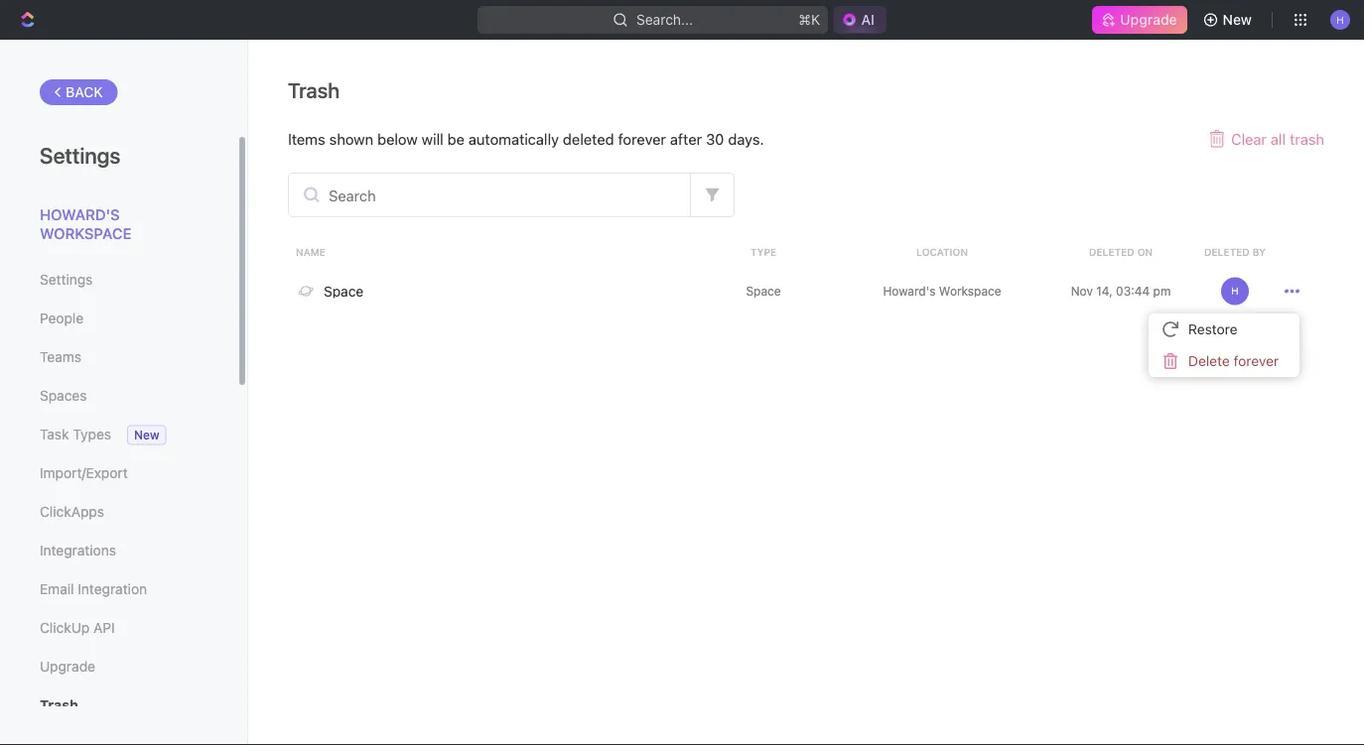 Task type: vqa. For each thing, say whether or not it's contained in the screenshot.
Link to task or Doc
no



Task type: describe. For each thing, give the bounding box(es) containing it.
location
[[917, 246, 968, 258]]

import/export link
[[40, 457, 198, 491]]

after
[[670, 130, 702, 147]]

automatically
[[469, 130, 559, 147]]

1 settings from the top
[[40, 142, 121, 168]]

new inside settings element
[[134, 429, 159, 442]]

clickapps link
[[40, 496, 198, 529]]

types
[[73, 427, 111, 443]]

clickup
[[40, 620, 90, 637]]

integrations
[[40, 543, 116, 559]]

be
[[447, 130, 465, 147]]

trash inside trash link
[[40, 698, 78, 714]]

nov
[[1071, 285, 1093, 298]]

workspace inside settings element
[[40, 225, 131, 242]]

all
[[1271, 130, 1286, 147]]

pm
[[1154, 285, 1171, 298]]

items
[[288, 130, 325, 147]]

trash link
[[40, 689, 198, 723]]

1 horizontal spatial space
[[746, 285, 781, 298]]

type
[[751, 246, 777, 258]]

h
[[1232, 286, 1239, 297]]

forever inside button
[[1234, 353, 1279, 369]]

import/export
[[40, 465, 128, 482]]

email integration
[[40, 581, 147, 598]]

below
[[377, 130, 418, 147]]

integrations link
[[40, 534, 198, 568]]

new button
[[1195, 4, 1264, 36]]

delete forever button
[[1157, 346, 1292, 377]]

⌘k
[[799, 11, 821, 28]]

spaces link
[[40, 379, 198, 413]]

search...
[[637, 11, 693, 28]]

clickapps
[[40, 504, 104, 520]]

delete forever
[[1189, 353, 1279, 369]]

howard's workspace inside settings element
[[40, 206, 131, 242]]

days.
[[728, 130, 764, 147]]

nov 14, 03:44 pm
[[1071, 285, 1171, 298]]

on
[[1138, 246, 1153, 258]]

people link
[[40, 302, 198, 336]]

restore
[[1189, 321, 1238, 338]]

Search text field
[[289, 174, 690, 216]]

deleted
[[563, 130, 614, 147]]

shown
[[329, 130, 373, 147]]

spaces
[[40, 388, 87, 404]]

teams link
[[40, 341, 198, 374]]

delete
[[1189, 353, 1230, 369]]

people
[[40, 310, 84, 327]]



Task type: locate. For each thing, give the bounding box(es) containing it.
0 horizontal spatial forever
[[618, 130, 666, 147]]

settings inside settings link
[[40, 272, 93, 288]]

upgrade down clickup
[[40, 659, 95, 675]]

0 vertical spatial howard's
[[40, 206, 120, 223]]

30
[[706, 130, 724, 147]]

howard's down location
[[883, 285, 936, 298]]

task
[[40, 427, 69, 443]]

0 vertical spatial settings
[[40, 142, 121, 168]]

howard's inside howard's workspace
[[40, 206, 120, 223]]

1 horizontal spatial howard's workspace
[[883, 285, 1002, 298]]

howard's up settings link
[[40, 206, 120, 223]]

03:44
[[1116, 285, 1150, 298]]

new inside new 'button'
[[1223, 11, 1252, 28]]

space down type
[[746, 285, 781, 298]]

0 vertical spatial howard's workspace
[[40, 206, 131, 242]]

1 vertical spatial workspace
[[939, 285, 1002, 298]]

0 horizontal spatial howard's
[[40, 206, 120, 223]]

howard's
[[40, 206, 120, 223], [883, 285, 936, 298]]

1 horizontal spatial forever
[[1234, 353, 1279, 369]]

integration
[[78, 581, 147, 598]]

workspace up settings link
[[40, 225, 131, 242]]

1 vertical spatial upgrade link
[[40, 650, 198, 684]]

dropdown menu image
[[1285, 284, 1300, 299]]

upgrade link down clickup api link
[[40, 650, 198, 684]]

will
[[422, 130, 444, 147]]

api
[[93, 620, 115, 637]]

email integration link
[[40, 573, 198, 607]]

deleted
[[1089, 246, 1135, 258], [1205, 246, 1250, 258]]

howard's workspace up settings link
[[40, 206, 131, 242]]

settings link
[[40, 263, 198, 297]]

settings down back link
[[40, 142, 121, 168]]

trash up "items"
[[288, 77, 340, 102]]

0 horizontal spatial upgrade link
[[40, 650, 198, 684]]

trash
[[288, 77, 340, 102], [40, 698, 78, 714]]

restore button
[[1157, 314, 1292, 346]]

1 horizontal spatial deleted
[[1205, 246, 1250, 258]]

deleted left on
[[1089, 246, 1135, 258]]

upgrade inside settings element
[[40, 659, 95, 675]]

1 horizontal spatial new
[[1223, 11, 1252, 28]]

forever
[[618, 130, 666, 147], [1234, 353, 1279, 369]]

name
[[296, 246, 326, 258]]

forever left after
[[618, 130, 666, 147]]

1 vertical spatial trash
[[40, 698, 78, 714]]

upgrade
[[1121, 11, 1177, 28], [40, 659, 95, 675]]

workspace down location
[[939, 285, 1002, 298]]

0 vertical spatial upgrade
[[1121, 11, 1177, 28]]

0 horizontal spatial space
[[324, 283, 364, 299]]

0 horizontal spatial howard's workspace
[[40, 206, 131, 242]]

trash down clickup
[[40, 698, 78, 714]]

0 horizontal spatial deleted
[[1089, 246, 1135, 258]]

back
[[66, 84, 103, 100]]

by
[[1253, 246, 1266, 258]]

workspace
[[40, 225, 131, 242], [939, 285, 1002, 298]]

settings
[[40, 142, 121, 168], [40, 272, 93, 288]]

clear all trash
[[1231, 130, 1325, 147]]

0 vertical spatial workspace
[[40, 225, 131, 242]]

deleted left by
[[1205, 246, 1250, 258]]

email
[[40, 581, 74, 598]]

2 settings from the top
[[40, 272, 93, 288]]

1 horizontal spatial howard's
[[883, 285, 936, 298]]

deleted for deleted by
[[1205, 246, 1250, 258]]

trash
[[1290, 130, 1325, 147]]

items shown below will be automatically deleted forever after 30 days.
[[288, 130, 764, 147]]

1 vertical spatial howard's workspace
[[883, 285, 1002, 298]]

0 horizontal spatial upgrade
[[40, 659, 95, 675]]

task types
[[40, 427, 111, 443]]

upgrade link
[[1093, 6, 1187, 34], [40, 650, 198, 684]]

clear
[[1231, 130, 1267, 147]]

1 vertical spatial new
[[134, 429, 159, 442]]

0 vertical spatial new
[[1223, 11, 1252, 28]]

1 deleted from the left
[[1089, 246, 1135, 258]]

1 vertical spatial upgrade
[[40, 659, 95, 675]]

1 horizontal spatial trash
[[288, 77, 340, 102]]

clickup api link
[[40, 612, 198, 646]]

0 vertical spatial trash
[[288, 77, 340, 102]]

space down name
[[324, 283, 364, 299]]

1 horizontal spatial upgrade link
[[1093, 6, 1187, 34]]

deleted by
[[1205, 246, 1266, 258]]

forever down restore button
[[1234, 353, 1279, 369]]

upgrade link left new 'button'
[[1093, 6, 1187, 34]]

1 vertical spatial settings
[[40, 272, 93, 288]]

deleted for deleted on
[[1089, 246, 1135, 258]]

1 horizontal spatial workspace
[[939, 285, 1002, 298]]

teams
[[40, 349, 81, 365]]

1 horizontal spatial upgrade
[[1121, 11, 1177, 28]]

howard's workspace down location
[[883, 285, 1002, 298]]

back link
[[40, 79, 118, 105]]

0 horizontal spatial new
[[134, 429, 159, 442]]

0 horizontal spatial trash
[[40, 698, 78, 714]]

clickup api
[[40, 620, 115, 637]]

0 horizontal spatial workspace
[[40, 225, 131, 242]]

1 vertical spatial forever
[[1234, 353, 1279, 369]]

settings up people
[[40, 272, 93, 288]]

space
[[324, 283, 364, 299], [746, 285, 781, 298]]

deleted on
[[1089, 246, 1153, 258]]

14,
[[1097, 285, 1113, 298]]

0 vertical spatial upgrade link
[[1093, 6, 1187, 34]]

howard's workspace
[[40, 206, 131, 242], [883, 285, 1002, 298]]

2 deleted from the left
[[1205, 246, 1250, 258]]

1 vertical spatial howard's
[[883, 285, 936, 298]]

settings element
[[0, 40, 248, 746]]

0 vertical spatial forever
[[618, 130, 666, 147]]

upgrade left new 'button'
[[1121, 11, 1177, 28]]

new
[[1223, 11, 1252, 28], [134, 429, 159, 442]]



